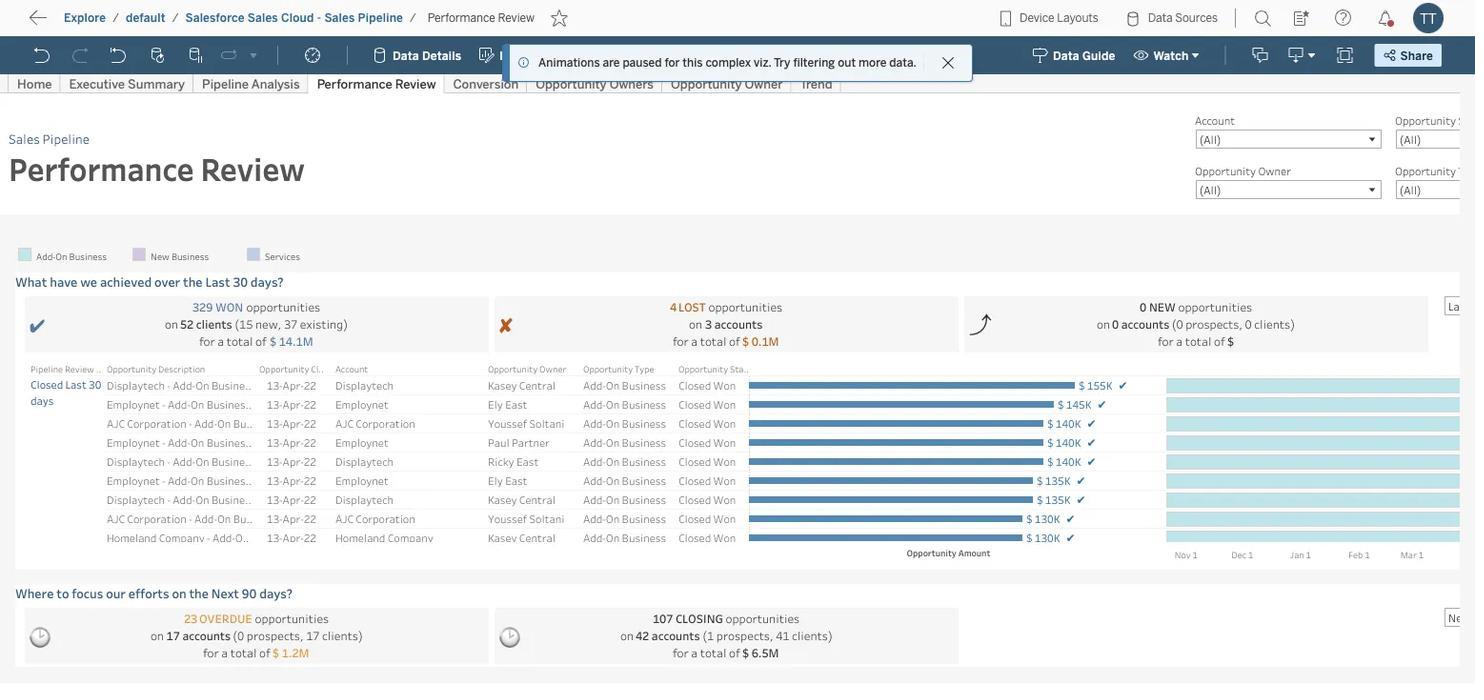 Task type: describe. For each thing, give the bounding box(es) containing it.
skip to content
[[50, 15, 164, 33]]

performance
[[428, 11, 496, 25]]

1 sales from the left
[[248, 11, 278, 25]]

explore / default / salesforce sales cloud - sales pipeline /
[[64, 11, 416, 25]]

2 / from the left
[[172, 11, 179, 25]]

skip to content link
[[46, 11, 194, 37]]

1 / from the left
[[113, 11, 119, 25]]

salesforce sales cloud - sales pipeline link
[[184, 10, 404, 26]]

to
[[86, 15, 101, 33]]

default
[[126, 11, 166, 25]]

content
[[105, 15, 164, 33]]

explore
[[64, 11, 106, 25]]

default link
[[125, 10, 167, 26]]



Task type: vqa. For each thing, say whether or not it's contained in the screenshot.
the left Sales
yes



Task type: locate. For each thing, give the bounding box(es) containing it.
skip
[[50, 15, 82, 33]]

/ right to
[[113, 11, 119, 25]]

review
[[498, 11, 535, 25]]

3 / from the left
[[410, 11, 416, 25]]

sales right -
[[325, 11, 355, 25]]

/ right default link
[[172, 11, 179, 25]]

2 sales from the left
[[325, 11, 355, 25]]

0 horizontal spatial /
[[113, 11, 119, 25]]

0 horizontal spatial sales
[[248, 11, 278, 25]]

sales
[[248, 11, 278, 25], [325, 11, 355, 25]]

/ right pipeline on the top
[[410, 11, 416, 25]]

pipeline
[[358, 11, 403, 25]]

2 horizontal spatial /
[[410, 11, 416, 25]]

performance review
[[428, 11, 535, 25]]

cloud
[[281, 11, 314, 25]]

performance review element
[[422, 11, 540, 25]]

salesforce
[[185, 11, 245, 25]]

-
[[317, 11, 321, 25]]

1 horizontal spatial /
[[172, 11, 179, 25]]

explore link
[[63, 10, 107, 26]]

sales left cloud
[[248, 11, 278, 25]]

1 horizontal spatial sales
[[325, 11, 355, 25]]

/
[[113, 11, 119, 25], [172, 11, 179, 25], [410, 11, 416, 25]]



